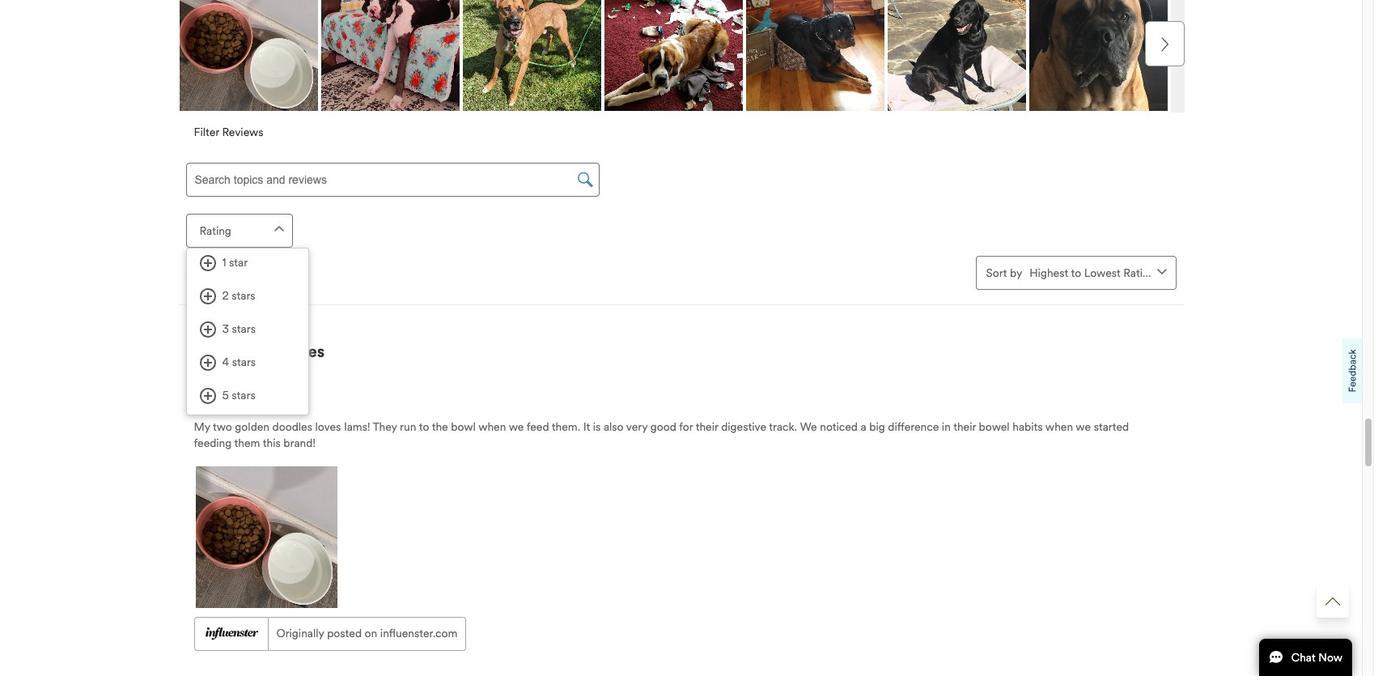 Task type: describe. For each thing, give the bounding box(es) containing it.
scroll to top image
[[1326, 594, 1341, 609]]

very
[[627, 420, 648, 434]]

3 months ago
[[195, 396, 259, 409]]

them.
[[552, 420, 581, 434]]

brand!
[[284, 436, 316, 450]]

run
[[400, 420, 416, 434]]

1 their from the left
[[696, 420, 719, 434]]

difference
[[888, 420, 939, 434]]

to
[[419, 420, 429, 434]]

good for doodles
[[194, 341, 325, 362]]

bowel
[[979, 420, 1010, 434]]

golden
[[235, 420, 270, 434]]

is
[[593, 420, 601, 434]]

1 we from the left
[[509, 420, 524, 434]]

good
[[651, 420, 677, 434]]

filter reviews
[[194, 126, 264, 140]]

of
[[213, 271, 223, 285]]

3
[[195, 396, 201, 409]]

they
[[373, 420, 397, 434]]

doodles inside my two golden doodles loves iams! they run to the bowl when we feed them. it is also very good for their digestive track. we noticed a big difference in their bowel habits when we started feeding them this brand!
[[273, 420, 312, 434]]

originally posted on influenster.com
[[276, 626, 458, 640]]

iams!
[[344, 420, 370, 434]]

on
[[365, 626, 378, 640]]

styled arrow button link
[[1317, 585, 1350, 618]]

2 their from the left
[[954, 420, 976, 434]]

feed
[[527, 420, 549, 434]]

it
[[583, 420, 590, 434]]

feeding
[[194, 436, 232, 450]]

we
[[800, 420, 817, 434]]

Search topics and reviews text field
[[186, 163, 600, 197]]

noticed
[[820, 420, 858, 434]]

a
[[861, 420, 867, 434]]

0 vertical spatial for
[[239, 341, 261, 362]]

them
[[234, 436, 260, 450]]

started
[[1094, 420, 1130, 434]]

digestive
[[722, 420, 767, 434]]



Task type: locate. For each thing, give the bounding box(es) containing it.
for right good
[[679, 420, 693, 434]]

0 horizontal spatial when
[[479, 420, 506, 434]]

1 – 8 of 548
[[186, 271, 246, 285]]

1 horizontal spatial when
[[1046, 420, 1074, 434]]

reviews
[[222, 126, 264, 140]]

posted
[[327, 626, 362, 640]]

loves
[[315, 420, 341, 434]]

–
[[193, 271, 200, 285]]

their
[[696, 420, 719, 434], [954, 420, 976, 434]]

2 when from the left
[[1046, 420, 1074, 434]]

for
[[239, 341, 261, 362], [679, 420, 693, 434]]

influenster.com
[[380, 626, 458, 640]]

list box
[[186, 248, 309, 416]]

big
[[870, 420, 886, 434]]

0 vertical spatial doodles
[[265, 341, 325, 362]]

None search field
[[186, 163, 600, 197]]

we left started
[[1076, 420, 1091, 434]]

1 horizontal spatial for
[[679, 420, 693, 434]]

0 horizontal spatial we
[[509, 420, 524, 434]]

for right 'good' at left
[[239, 341, 261, 362]]

rating
[[200, 224, 231, 238]]

doodles right 'good' at left
[[265, 341, 325, 362]]

ago
[[241, 396, 259, 409]]

their right the in
[[954, 420, 976, 434]]

when right the habits
[[1046, 420, 1074, 434]]

in
[[942, 420, 951, 434]]

months
[[204, 396, 239, 409]]

their left digestive
[[696, 420, 719, 434]]

8
[[203, 271, 210, 285]]

two
[[213, 420, 232, 434]]

good
[[194, 341, 236, 362]]

doodles
[[265, 341, 325, 362], [273, 420, 312, 434]]

doodles up brand!
[[273, 420, 312, 434]]

Menu, Filter by Rating field
[[186, 214, 293, 248]]

1 horizontal spatial their
[[954, 420, 976, 434]]

2 we from the left
[[1076, 420, 1091, 434]]

1
[[186, 271, 190, 285]]

1 when from the left
[[479, 420, 506, 434]]

1 vertical spatial doodles
[[273, 420, 312, 434]]

track.
[[769, 420, 798, 434]]

we left feed at the left bottom of the page
[[509, 420, 524, 434]]

when
[[479, 420, 506, 434], [1046, 420, 1074, 434]]

for inside my two golden doodles loves iams! they run to the bowl when we feed them. it is also very good for their digestive track. we noticed a big difference in their bowel habits when we started feeding them this brand!
[[679, 420, 693, 434]]

bowl
[[451, 420, 476, 434]]

my two golden doodles loves iams! they run to the bowl when we feed them. it is also very good for their digestive track. we noticed a big difference in their bowel habits when we started feeding them this brand!
[[194, 420, 1130, 450]]

habits
[[1013, 420, 1043, 434]]

we
[[509, 420, 524, 434], [1076, 420, 1091, 434]]

0 horizontal spatial their
[[696, 420, 719, 434]]

filter
[[194, 126, 219, 140]]

originally
[[276, 626, 324, 640]]

0 horizontal spatial for
[[239, 341, 261, 362]]

this
[[263, 436, 281, 450]]

also
[[604, 420, 624, 434]]

1 vertical spatial for
[[679, 420, 693, 434]]

1 horizontal spatial we
[[1076, 420, 1091, 434]]

my
[[194, 420, 210, 434]]

the
[[432, 420, 448, 434]]

548
[[226, 271, 246, 285]]

when right bowl
[[479, 420, 506, 434]]



Task type: vqa. For each thing, say whether or not it's contained in the screenshot.
leftmost '&'
no



